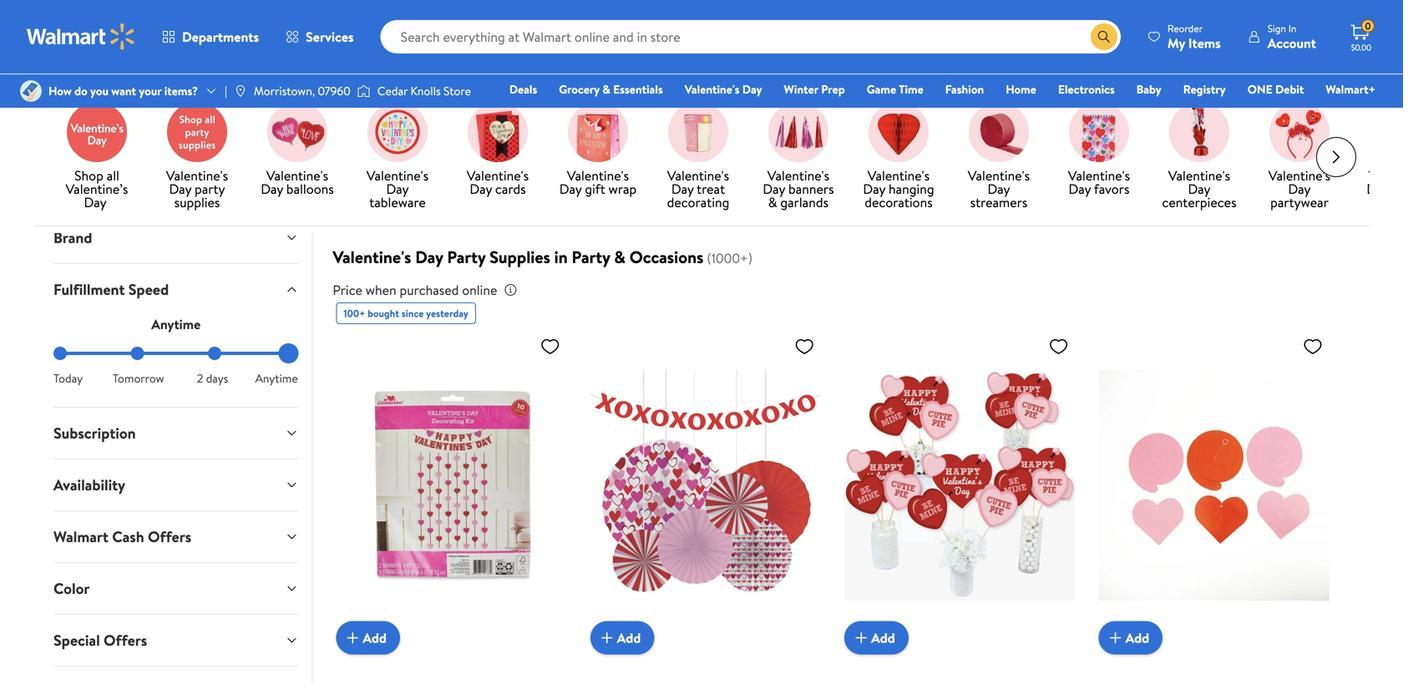 Task type: describe. For each thing, give the bounding box(es) containing it.
price when purchased online
[[333, 281, 498, 299]]

by
[[1201, 52, 1215, 70]]

debit
[[1276, 81, 1305, 97]]

valentine's day hanging decorations
[[864, 166, 935, 212]]

day for banners
[[763, 180, 786, 198]]

cards
[[496, 180, 526, 198]]

& inside the grocery & essentials link
[[603, 81, 611, 97]]

sort and filter section element
[[33, 34, 1371, 88]]

one debit link
[[1241, 80, 1312, 98]]

day inside shop all valentine's day
[[84, 193, 107, 212]]

valentine's day gift wrap
[[560, 166, 637, 198]]

walmart cash offers button
[[40, 512, 312, 563]]

subscription button
[[492, 48, 605, 74]]

how fast do you want your order? option group
[[53, 347, 299, 387]]

tableware
[[370, 193, 426, 212]]

valentine's for partywear
[[1269, 166, 1331, 185]]

valentine's for party
[[166, 166, 228, 185]]

day for party
[[169, 180, 192, 198]]

how
[[48, 83, 72, 99]]

game time link
[[860, 80, 932, 98]]

shop
[[74, 166, 103, 185]]

day for partywear
[[1289, 180, 1312, 198]]

treat
[[697, 180, 726, 198]]

valentine's day favors
[[1069, 166, 1131, 198]]

how do you want your items?
[[48, 83, 198, 99]]

essentials
[[614, 81, 663, 97]]

fashion link
[[938, 80, 992, 98]]

do
[[75, 83, 87, 99]]

electronics link
[[1051, 80, 1123, 98]]

valentine's for hanging
[[868, 166, 930, 185]]

Tomorrow radio
[[131, 347, 144, 360]]

decorations
[[865, 193, 933, 212]]

subscription inside dropdown button
[[53, 423, 136, 444]]

valentine's for balloons
[[267, 166, 328, 185]]

hanging
[[889, 180, 935, 198]]

sort by |
[[1173, 52, 1225, 70]]

decorating
[[667, 193, 730, 212]]

(1000+)
[[707, 249, 753, 268]]

add button for the valentine's day xoxo banner and paper fan decor kit by way to celebrate image
[[591, 622, 655, 655]]

valentine's day party supplies
[[166, 166, 228, 212]]

add for add to cart image for big dot of happiness conversation hearts - valentine's day party centerpiece sticks - table toppers - set of 15 image
[[872, 629, 896, 647]]

day for favors
[[1069, 180, 1092, 198]]

grocery & essentials
[[559, 81, 663, 97]]

brand
[[53, 227, 92, 248]]

fulfillment speed button
[[40, 264, 312, 315]]

game time
[[867, 81, 924, 97]]

valentine's day cards link
[[455, 102, 542, 199]]

supplies
[[174, 193, 220, 212]]

bought
[[368, 306, 399, 321]]

in-store
[[85, 53, 125, 69]]

valentine's day balloons link
[[254, 102, 341, 199]]

color button
[[40, 563, 312, 614]]

in
[[1289, 21, 1297, 36]]

my
[[1168, 34, 1186, 52]]

availability button
[[40, 460, 312, 511]]

 image for morristown,
[[234, 84, 247, 98]]

brand button
[[40, 212, 312, 263]]

winter prep
[[784, 81, 845, 97]]

offers inside tab
[[148, 527, 192, 547]]

day for centerpieces
[[1189, 180, 1211, 198]]

registry link
[[1176, 80, 1234, 98]]

special offers button
[[40, 615, 312, 666]]

valentine's day partywear image
[[1270, 102, 1330, 162]]

valent link
[[1357, 102, 1404, 199]]

day for gift
[[560, 180, 582, 198]]

partywear
[[1271, 193, 1330, 212]]

morristown,
[[254, 83, 315, 99]]

walmart cash offers
[[53, 527, 192, 547]]

day for balloons
[[261, 180, 283, 198]]

valentine's day xoxo banner and paper fan decor kit by way to celebrate image
[[591, 329, 822, 642]]

baby
[[1137, 81, 1162, 97]]

add for add to cart image for valentine's day red and pink happy valentine's day decoration kit, 10 pieces, by way to celebrate image
[[363, 629, 387, 647]]

2 days
[[197, 370, 228, 387]]

winter prep link
[[777, 80, 853, 98]]

occasions
[[630, 245, 704, 269]]

in-store button
[[53, 48, 144, 74]]

since
[[402, 306, 424, 321]]

special offers tab
[[40, 615, 312, 666]]

3 paper danglers, way to celebrate, paper material, red and pink color, 5.8 inch image
[[1099, 329, 1330, 642]]

day for tableware
[[386, 180, 409, 198]]

07960
[[318, 83, 351, 99]]

reorder my items
[[1168, 21, 1222, 52]]

valentine's day streamers image
[[969, 102, 1030, 162]]

fulfillment speed tab
[[40, 264, 312, 315]]

100+ bought since yesterday
[[344, 306, 469, 321]]

valentine's day hanging decorations link
[[856, 102, 943, 212]]

valentine's for streamers
[[969, 166, 1030, 185]]

valentine's day streamers link
[[956, 102, 1043, 212]]

subscription inside button
[[523, 53, 586, 69]]

gift
[[585, 180, 606, 198]]

valentine's for gift
[[567, 166, 629, 185]]

valentine's day treat decorating link
[[655, 102, 742, 212]]

home link
[[999, 80, 1045, 98]]

prep
[[822, 81, 845, 97]]

centerpieces
[[1163, 193, 1237, 212]]

add to cart image for valentine's day red and pink happy valentine's day decoration kit, 10 pieces, by way to celebrate image
[[343, 628, 363, 648]]

price
[[333, 281, 363, 299]]

1 vertical spatial |
[[225, 83, 227, 99]]

valentine's day treat decorating image
[[669, 102, 729, 162]]

subscription button
[[40, 408, 312, 459]]

reorder
[[1168, 21, 1204, 36]]

Anytime radio
[[285, 347, 299, 360]]

100+
[[344, 306, 365, 321]]

garlands
[[781, 193, 829, 212]]

valentine's day favors image
[[1070, 102, 1130, 162]]

1 party from the left
[[447, 245, 486, 269]]

0 horizontal spatial anytime
[[151, 315, 201, 334]]

walmart cash offers tab
[[40, 512, 312, 563]]

valentine's day hanging decorations image
[[869, 102, 929, 162]]

morristown, 07960
[[254, 83, 351, 99]]

subscription tab
[[40, 408, 312, 459]]

cash
[[112, 527, 144, 547]]

sign
[[1268, 21, 1287, 36]]

in-
[[85, 53, 99, 69]]

streamers
[[971, 193, 1028, 212]]

add button for the "3 paper danglers, way to celebrate, paper material, red and pink color, 5.8 inch" image
[[1099, 622, 1163, 655]]



Task type: locate. For each thing, give the bounding box(es) containing it.
0 horizontal spatial add to cart image
[[343, 628, 363, 648]]

add to cart image
[[343, 628, 363, 648], [852, 628, 872, 648]]

party up online
[[447, 245, 486, 269]]

valentine's down valentine's day cards image
[[467, 166, 529, 185]]

 image for cedar
[[357, 83, 371, 99]]

anytime inside how fast do you want your order? option group
[[255, 370, 298, 387]]

 image
[[20, 80, 42, 102], [357, 83, 371, 99], [234, 84, 247, 98]]

1 horizontal spatial |
[[1222, 52, 1225, 70]]

cedar
[[377, 83, 408, 99]]

day left the favors
[[1069, 180, 1092, 198]]

valentine's up valentine's day treat decorating image at the top
[[685, 81, 740, 97]]

day left balloons
[[261, 180, 283, 198]]

valentine's day favors link
[[1056, 102, 1143, 199]]

1 add from the left
[[363, 629, 387, 647]]

valentine's day balloons image
[[267, 102, 328, 162]]

 image left how
[[20, 80, 42, 102]]

today
[[53, 370, 83, 387]]

1 vertical spatial offers
[[104, 630, 147, 651]]

availability
[[53, 475, 125, 496]]

0 horizontal spatial subscription
[[53, 423, 136, 444]]

departments button
[[149, 17, 273, 57]]

day down valentine's day tableware image
[[386, 180, 409, 198]]

brand tab
[[40, 212, 312, 263]]

0 horizontal spatial party
[[447, 245, 486, 269]]

valentine's day cards
[[467, 166, 529, 198]]

day inside valentine's day hanging decorations
[[864, 180, 886, 198]]

day left banners
[[763, 180, 786, 198]]

valentine's up partywear
[[1269, 166, 1331, 185]]

valentine's inside "link"
[[969, 166, 1030, 185]]

& inside valentine's day banners & garlands
[[769, 193, 778, 212]]

2 horizontal spatial &
[[769, 193, 778, 212]]

valentine's up streamers in the top right of the page
[[969, 166, 1030, 185]]

1 vertical spatial anytime
[[255, 370, 298, 387]]

0 vertical spatial anytime
[[151, 315, 201, 334]]

valentine's day centerpieces image
[[1170, 102, 1230, 162]]

offers
[[148, 527, 192, 547], [104, 630, 147, 651]]

grocery
[[559, 81, 600, 97]]

home
[[1006, 81, 1037, 97]]

add to cart image
[[597, 628, 617, 648], [1106, 628, 1126, 648]]

day down 'shop'
[[84, 193, 107, 212]]

day inside valentine's day tableware
[[386, 180, 409, 198]]

day inside valentine's day treat decorating
[[672, 180, 694, 198]]

None range field
[[53, 352, 299, 355]]

registry
[[1184, 81, 1227, 97]]

0 vertical spatial |
[[1222, 52, 1225, 70]]

day inside valentine's day partywear
[[1289, 180, 1312, 198]]

1 horizontal spatial &
[[615, 245, 626, 269]]

sign in to add to favorites list, big dot of happiness conversation hearts - valentine's day party centerpiece sticks - table toppers - set of 15 image
[[1049, 336, 1069, 357]]

valentine's day
[[685, 81, 763, 97]]

0 horizontal spatial |
[[225, 83, 227, 99]]

0
[[1366, 19, 1372, 33]]

party
[[195, 180, 225, 198]]

valentine's day tableware image
[[368, 102, 428, 162]]

party right in
[[572, 245, 611, 269]]

day left gift
[[560, 180, 582, 198]]

valentine's day balloons
[[261, 166, 334, 198]]

valentine's day partywear link
[[1257, 102, 1344, 212]]

1 horizontal spatial anytime
[[255, 370, 298, 387]]

1 horizontal spatial  image
[[234, 84, 247, 98]]

subscription
[[523, 53, 586, 69], [53, 423, 136, 444]]

valentine's day partywear
[[1269, 166, 1331, 212]]

winter
[[784, 81, 819, 97]]

1 horizontal spatial subscription
[[523, 53, 586, 69]]

None radio
[[208, 347, 221, 360]]

3 add button from the left
[[845, 622, 909, 655]]

anytime down anytime option
[[255, 370, 298, 387]]

your
[[139, 83, 162, 99]]

0 vertical spatial &
[[603, 81, 611, 97]]

day left hanging in the right top of the page
[[864, 180, 886, 198]]

services
[[306, 28, 354, 46]]

big dot of happiness conversation hearts - valentine's day party centerpiece sticks - table toppers - set of 15 image
[[845, 329, 1076, 642]]

day for party
[[416, 245, 443, 269]]

yesterday
[[426, 306, 469, 321]]

offers right special
[[104, 630, 147, 651]]

& left occasions
[[615, 245, 626, 269]]

valentine's up tableware
[[367, 166, 429, 185]]

add button for valentine's day red and pink happy valentine's day decoration kit, 10 pieces, by way to celebrate image
[[336, 622, 400, 655]]

day left cards
[[470, 180, 492, 198]]

3 add from the left
[[872, 629, 896, 647]]

| right items? on the left top of page
[[225, 83, 227, 99]]

day down valentine's day streamers 'image' at the right of the page
[[988, 180, 1011, 198]]

walmart image
[[27, 23, 135, 50]]

day for hanging
[[864, 180, 886, 198]]

game
[[867, 81, 897, 97]]

anytime up how fast do you want your order? option group
[[151, 315, 201, 334]]

add button
[[336, 622, 400, 655], [591, 622, 655, 655], [845, 622, 909, 655], [1099, 622, 1163, 655]]

valentine's inside 'link'
[[467, 166, 529, 185]]

1 horizontal spatial add to cart image
[[852, 628, 872, 648]]

valentine's day tableware link
[[354, 102, 441, 212]]

add button for big dot of happiness conversation hearts - valentine's day party centerpiece sticks - table toppers - set of 15 image
[[845, 622, 909, 655]]

valentine's inside 'link'
[[367, 166, 429, 185]]

valentine's down valentine's day favors image
[[1069, 166, 1131, 185]]

0 horizontal spatial &
[[603, 81, 611, 97]]

availability tab
[[40, 460, 312, 511]]

0 vertical spatial subscription
[[523, 53, 586, 69]]

day left winter
[[743, 81, 763, 97]]

valentine's for treat
[[668, 166, 730, 185]]

4 add button from the left
[[1099, 622, 1163, 655]]

day for cards
[[470, 180, 492, 198]]

4 add from the left
[[1126, 629, 1150, 647]]

day down valentine's day centerpieces image
[[1189, 180, 1211, 198]]

search icon image
[[1098, 30, 1111, 43]]

valentine's inside valentine's day hanging decorations
[[868, 166, 930, 185]]

anytime
[[151, 315, 201, 334], [255, 370, 298, 387]]

2
[[197, 370, 203, 387]]

2 horizontal spatial  image
[[357, 83, 371, 99]]

sign in to add to favorites list, valentine's day xoxo banner and paper fan decor kit by way to celebrate image
[[795, 336, 815, 357]]

sign in to add to favorites list, 3 paper danglers, way to celebrate, paper material, red and pink color, 5.8 inch image
[[1304, 336, 1324, 357]]

day for treat
[[672, 180, 694, 198]]

valentine's day centerpieces
[[1163, 166, 1237, 212]]

day inside 'valentine's day cards'
[[470, 180, 492, 198]]

2 vertical spatial &
[[615, 245, 626, 269]]

shop all valentine's day image
[[67, 102, 127, 162]]

next slide for chipmodulewithimages list image
[[1317, 137, 1357, 177]]

supplies
[[490, 245, 551, 269]]

valentine's for favors
[[1069, 166, 1131, 185]]

valentine's day banners & garlands
[[763, 166, 835, 212]]

day inside 'valentine's day party supplies'
[[169, 180, 192, 198]]

1 horizontal spatial party
[[572, 245, 611, 269]]

 image left morristown,
[[234, 84, 247, 98]]

1 add to cart image from the left
[[597, 628, 617, 648]]

valentine's day tableware
[[367, 166, 429, 212]]

valent
[[1368, 166, 1404, 198]]

valentine's inside valentine's day banners & garlands
[[768, 166, 830, 185]]

day up 'purchased'
[[416, 245, 443, 269]]

valentine's day party supplies link
[[154, 102, 241, 212]]

valentine's up decorations
[[868, 166, 930, 185]]

account
[[1268, 34, 1317, 52]]

valentine's inside valentine's day gift wrap
[[567, 166, 629, 185]]

deals
[[510, 81, 538, 97]]

valentine's up supplies
[[166, 166, 228, 185]]

valentine's day treat decorating
[[667, 166, 730, 212]]

valentine's for banners
[[768, 166, 830, 185]]

valentine's inside valentine's day treat decorating
[[668, 166, 730, 185]]

day for streamers
[[988, 180, 1011, 198]]

shop all valentine's day link
[[53, 102, 140, 212]]

items?
[[164, 83, 198, 99]]

day inside valentine's day streamers
[[988, 180, 1011, 198]]

valentine's day gift wrap link
[[555, 102, 642, 199]]

day
[[743, 81, 763, 97], [169, 180, 192, 198], [261, 180, 283, 198], [386, 180, 409, 198], [470, 180, 492, 198], [560, 180, 582, 198], [672, 180, 694, 198], [763, 180, 786, 198], [864, 180, 886, 198], [988, 180, 1011, 198], [1069, 180, 1092, 198], [1189, 180, 1211, 198], [1289, 180, 1312, 198], [84, 193, 107, 212], [416, 245, 443, 269]]

sign in to add to favorites list, valentine's day red and pink happy valentine's day decoration kit, 10 pieces, by way to celebrate image
[[541, 336, 561, 357]]

store
[[444, 83, 471, 99]]

1 add button from the left
[[336, 622, 400, 655]]

valentine's down valentine's day gift wrap image
[[567, 166, 629, 185]]

days
[[206, 370, 228, 387]]

| inside sort and filter section element
[[1222, 52, 1225, 70]]

2 add to cart image from the left
[[852, 628, 872, 648]]

subscription up availability
[[53, 423, 136, 444]]

1 horizontal spatial add to cart image
[[1106, 628, 1126, 648]]

shop all valentine's day
[[66, 166, 128, 212]]

fulfillment speed
[[53, 279, 169, 300]]

day inside valentine's day banners & garlands
[[763, 180, 786, 198]]

sign in account
[[1268, 21, 1317, 52]]

walmart
[[53, 527, 109, 547]]

subscription up grocery
[[523, 53, 586, 69]]

day inside 'valentine's day centerpieces'
[[1189, 180, 1211, 198]]

Today radio
[[53, 347, 67, 360]]

valentine's up "centerpieces"
[[1169, 166, 1231, 185]]

 image left cedar
[[357, 83, 371, 99]]

Search search field
[[381, 20, 1121, 53]]

Walmart Site-Wide search field
[[381, 20, 1121, 53]]

valentine's down 'valentine's day balloons' image
[[267, 166, 328, 185]]

add for the "3 paper danglers, way to celebrate, paper material, red and pink color, 5.8 inch" image's add to cart icon
[[1126, 629, 1150, 647]]

add to cart image for the "3 paper danglers, way to celebrate, paper material, red and pink color, 5.8 inch" image
[[1106, 628, 1126, 648]]

& right grocery
[[603, 81, 611, 97]]

1 add to cart image from the left
[[343, 628, 363, 648]]

balloons
[[286, 180, 334, 198]]

sort
[[1173, 52, 1198, 70]]

valentine's day party supplies image
[[167, 102, 227, 162]]

0 vertical spatial offers
[[148, 527, 192, 547]]

day down valentine's day partywear image
[[1289, 180, 1312, 198]]

tomorrow
[[113, 370, 164, 387]]

2 add button from the left
[[591, 622, 655, 655]]

valentine's
[[685, 81, 740, 97], [166, 166, 228, 185], [267, 166, 328, 185], [367, 166, 429, 185], [467, 166, 529, 185], [567, 166, 629, 185], [668, 166, 730, 185], [768, 166, 830, 185], [868, 166, 930, 185], [969, 166, 1030, 185], [1069, 166, 1131, 185], [1169, 166, 1231, 185], [1269, 166, 1331, 185], [333, 245, 411, 269]]

&
[[603, 81, 611, 97], [769, 193, 778, 212], [615, 245, 626, 269]]

day inside valentine's day balloons
[[261, 180, 283, 198]]

valentine's day cards image
[[468, 102, 528, 162]]

offers right cash
[[148, 527, 192, 547]]

valentine's day link
[[678, 80, 770, 98]]

valentine's day centerpieces link
[[1157, 102, 1244, 212]]

fashion
[[946, 81, 985, 97]]

 image for how
[[20, 80, 42, 102]]

2 party from the left
[[572, 245, 611, 269]]

2 add to cart image from the left
[[1106, 628, 1126, 648]]

add to cart image for big dot of happiness conversation hearts - valentine's day party centerpiece sticks - table toppers - set of 15 image
[[852, 628, 872, 648]]

day inside valentine's day gift wrap
[[560, 180, 582, 198]]

items
[[1189, 34, 1222, 52]]

| right by
[[1222, 52, 1225, 70]]

$0.00
[[1352, 42, 1372, 53]]

purchased
[[400, 281, 459, 299]]

special
[[53, 630, 100, 651]]

electronics
[[1059, 81, 1116, 97]]

valentine's day red and pink happy valentine's day decoration kit, 10 pieces, by way to celebrate image
[[336, 329, 567, 642]]

valentine's for cards
[[467, 166, 529, 185]]

add for add to cart icon corresponding to the valentine's day xoxo banner and paper fan decor kit by way to celebrate image
[[617, 629, 641, 647]]

valentine's up the garlands
[[768, 166, 830, 185]]

valentine's up decorating
[[668, 166, 730, 185]]

wrap
[[609, 180, 637, 198]]

0 horizontal spatial add to cart image
[[597, 628, 617, 648]]

valentine's day banners & garlands image
[[769, 102, 829, 162]]

valentine's for tableware
[[367, 166, 429, 185]]

valentine's day gift wrap image
[[568, 102, 628, 162]]

legal information image
[[504, 283, 518, 297]]

1 vertical spatial &
[[769, 193, 778, 212]]

day left party
[[169, 180, 192, 198]]

valentine's for party
[[333, 245, 411, 269]]

valentine's inside valentine's day balloons
[[267, 166, 328, 185]]

special offers
[[53, 630, 147, 651]]

offers inside tab
[[104, 630, 147, 651]]

cedar knolls store
[[377, 83, 471, 99]]

valentine's up when in the left of the page
[[333, 245, 411, 269]]

color tab
[[40, 563, 312, 614]]

0 horizontal spatial  image
[[20, 80, 42, 102]]

day inside valentine's day favors
[[1069, 180, 1092, 198]]

day left treat
[[672, 180, 694, 198]]

1 vertical spatial subscription
[[53, 423, 136, 444]]

& left the garlands
[[769, 193, 778, 212]]

2 add from the left
[[617, 629, 641, 647]]

valentine's day banners & garlands link
[[755, 102, 842, 212]]

valentine's inside 'valentine's day centerpieces'
[[1169, 166, 1231, 185]]

none radio inside how fast do you want your order? option group
[[208, 347, 221, 360]]

want
[[111, 83, 136, 99]]

add to cart image for the valentine's day xoxo banner and paper fan decor kit by way to celebrate image
[[597, 628, 617, 648]]

online
[[462, 281, 498, 299]]

valentine's for centerpieces
[[1169, 166, 1231, 185]]



Task type: vqa. For each thing, say whether or not it's contained in the screenshot.
toys
no



